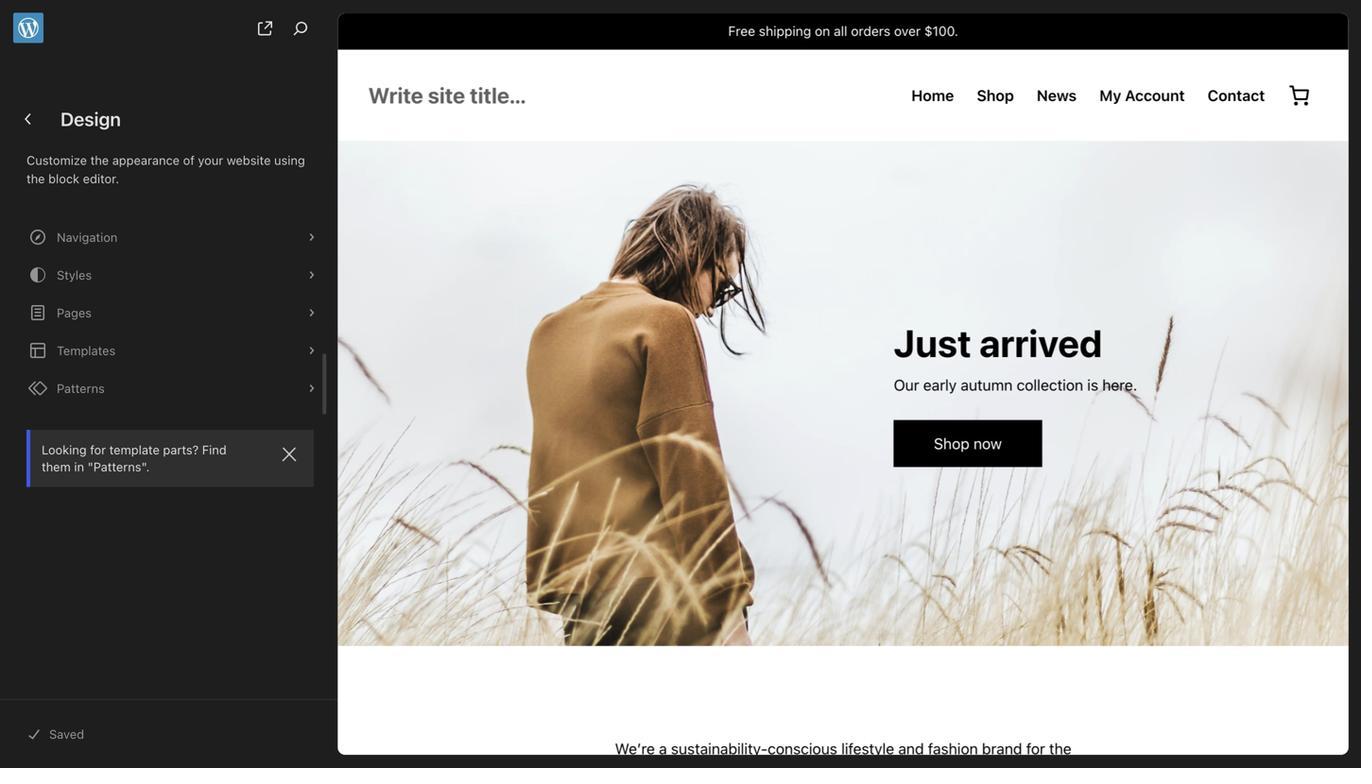 Task type: locate. For each thing, give the bounding box(es) containing it.
saved button
[[15, 716, 325, 754]]

pages button
[[11, 294, 329, 332]]

for
[[90, 443, 106, 457]]

the
[[90, 153, 109, 167], [26, 172, 45, 186]]

the up "editor."
[[90, 153, 109, 167]]

find
[[202, 443, 227, 457]]

go to the dashboard image
[[17, 108, 40, 131]]

block
[[48, 172, 80, 186]]

the down customize
[[26, 172, 45, 186]]

navigation button
[[11, 218, 329, 256]]

open command palette image
[[289, 17, 312, 40]]

0 vertical spatial the
[[90, 153, 109, 167]]

patterns
[[57, 382, 105, 396]]

your
[[198, 153, 223, 167]]

customize the appearance of your website using the block editor.
[[26, 153, 305, 186]]

templates
[[57, 344, 116, 358]]

list
[[11, 218, 329, 408]]

patterns button
[[11, 370, 329, 408]]

parts?
[[163, 443, 199, 457]]

navigation
[[57, 230, 118, 244]]

view site (opens in a new tab) image
[[254, 17, 277, 40]]

using
[[274, 153, 305, 167]]

1 vertical spatial the
[[26, 172, 45, 186]]

customize
[[26, 153, 87, 167]]

1 horizontal spatial the
[[90, 153, 109, 167]]

"patterns".
[[88, 460, 150, 475]]

close image
[[278, 444, 301, 466]]



Task type: describe. For each thing, give the bounding box(es) containing it.
editor.
[[83, 172, 119, 186]]

styles button
[[11, 256, 329, 294]]

pages
[[57, 306, 92, 320]]

saved
[[49, 728, 84, 742]]

editor content region
[[338, 13, 1349, 756]]

templates button
[[11, 332, 329, 370]]

0 horizontal spatial the
[[26, 172, 45, 186]]

site icon image
[[13, 13, 44, 43]]

website
[[227, 153, 271, 167]]

design
[[61, 108, 121, 130]]

styles
[[57, 268, 92, 282]]

looking for template parts? find them in "patterns".
[[42, 443, 227, 475]]

looking
[[42, 443, 87, 457]]

template
[[109, 443, 160, 457]]

of
[[183, 153, 195, 167]]

them
[[42, 460, 71, 475]]

appearance
[[112, 153, 180, 167]]

list containing navigation
[[11, 218, 329, 408]]

in
[[74, 460, 84, 475]]



Task type: vqa. For each thing, say whether or not it's contained in the screenshot.
template
yes



